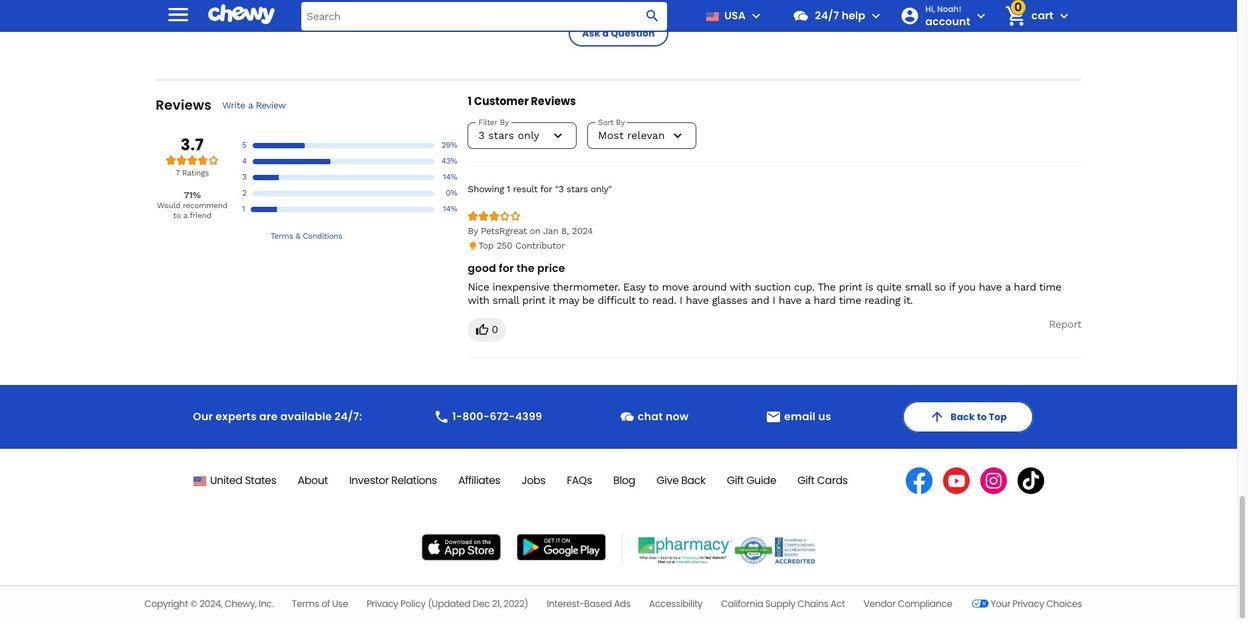 Task type: vqa. For each thing, say whether or not it's contained in the screenshot.
the topmost "2024"
yes



Task type: locate. For each thing, give the bounding box(es) containing it.
your privacy choices link
[[971, 595, 1083, 615]]

have
[[980, 281, 1002, 294], [686, 294, 709, 307], [779, 294, 802, 307]]

available
[[280, 410, 332, 425]]

help
[[842, 8, 866, 23]]

privacy choices image
[[971, 595, 991, 615]]

2 horizontal spatial have
[[980, 281, 1002, 294]]

0 horizontal spatial i
[[680, 294, 683, 307]]

1 14% from the top
[[443, 173, 457, 182]]

7 ratings
[[176, 168, 209, 178]]

1 horizontal spatial for
[[541, 184, 552, 194]]

a left friend
[[183, 211, 187, 220]]

cart
[[1032, 8, 1054, 23]]

only"
[[591, 184, 612, 194]]

to up read.
[[649, 281, 659, 294]]

have down cup. on the right top
[[779, 294, 802, 307]]

vendor compliance
[[864, 598, 953, 611]]

4
[[242, 157, 247, 166]]

for left the "3
[[541, 184, 552, 194]]

terms left the 'of'
[[292, 598, 319, 611]]

hard down the
[[814, 294, 836, 307]]

recommend
[[183, 201, 228, 210]]

2 horizontal spatial 1
[[507, 184, 510, 194]]

give
[[657, 474, 679, 489]]

2 vertical spatial 1
[[242, 205, 245, 214]]

download android app image
[[517, 535, 606, 561]]

1 vertical spatial 14%
[[443, 205, 457, 214]]

0 vertical spatial top
[[479, 240, 494, 251]]

to up instagram image
[[978, 411, 988, 424]]

24/7 help link
[[788, 0, 866, 32]]

reviews up the 3.7
[[156, 96, 212, 114]]

14% down 43% on the left
[[443, 173, 457, 182]]

4399
[[515, 410, 543, 425]]

1 vertical spatial 2024
[[200, 598, 221, 611]]

1 vertical spatial time
[[839, 294, 862, 307]]

accessibility link
[[649, 598, 703, 611]]

gift cards
[[798, 474, 848, 489]]

interest-based ads
[[547, 598, 631, 611]]

a right you
[[1006, 281, 1011, 294]]

result
[[513, 184, 538, 194]]

use
[[332, 598, 348, 611]]

1 horizontal spatial time
[[1040, 281, 1062, 294]]

time left reading
[[839, 294, 862, 307]]

showing
[[468, 184, 504, 194]]

with down the nice
[[468, 294, 490, 307]]

reading
[[865, 294, 901, 307]]

gift
[[727, 474, 744, 489], [798, 474, 815, 489]]

chewy support image
[[620, 410, 635, 426]]

privacy left policy
[[367, 598, 398, 611]]

back right give
[[682, 474, 706, 489]]

14%
[[443, 173, 457, 182], [443, 205, 457, 214]]

0 vertical spatial 14%
[[443, 173, 457, 182]]

1 horizontal spatial print
[[839, 281, 863, 294]]

price
[[538, 261, 566, 277]]

to down easy at the top
[[639, 294, 649, 307]]

1 for 1
[[242, 205, 245, 214]]

terms left &
[[271, 232, 293, 241]]

cart menu image
[[1057, 8, 1073, 24]]

write a review link
[[222, 99, 286, 111]]

terms
[[271, 232, 293, 241], [292, 598, 319, 611]]

gift left cards on the bottom right of the page
[[798, 474, 815, 489]]

1 horizontal spatial back
[[951, 411, 976, 424]]

1 vertical spatial terms
[[292, 598, 319, 611]]

1 left result on the top of page
[[507, 184, 510, 194]]

print
[[839, 281, 863, 294], [523, 294, 546, 307]]

nice
[[468, 281, 490, 294]]

to inside 71% would recommend to a friend
[[173, 211, 181, 220]]

may
[[559, 294, 579, 307]]

800-
[[463, 410, 490, 425]]

,
[[221, 598, 223, 611]]

1 vertical spatial back
[[682, 474, 706, 489]]

facebook image
[[906, 468, 933, 495]]

time up report
[[1040, 281, 1062, 294]]

have right you
[[980, 281, 1002, 294]]

united states button
[[193, 474, 276, 489]]

top left "250"
[[479, 240, 494, 251]]

on
[[530, 226, 541, 236]]

menu image
[[165, 1, 192, 28], [749, 8, 765, 24]]

small
[[905, 281, 932, 294], [493, 294, 519, 307]]

guide
[[747, 474, 777, 489]]

1 down 2
[[242, 205, 245, 214]]

(updated
[[428, 598, 471, 611]]

0 horizontal spatial have
[[686, 294, 709, 307]]

Product search field
[[301, 2, 668, 30]]

i down suction
[[773, 294, 776, 307]]

now
[[666, 410, 689, 425]]

0 vertical spatial 1
[[468, 94, 472, 109]]

3
[[242, 173, 247, 182]]

a inside 71% would recommend to a friend
[[183, 211, 187, 220]]

to inside button
[[978, 411, 988, 424]]

Search text field
[[301, 2, 668, 30]]

menu image left chewy home image
[[165, 1, 192, 28]]

0 horizontal spatial small
[[493, 294, 519, 307]]

choices
[[1047, 598, 1083, 611]]

blog
[[614, 474, 636, 489]]

privacy policy (updated dec 21, 2022)
[[367, 598, 529, 611]]

1 horizontal spatial privacy
[[1013, 598, 1045, 611]]

2024 right 8,
[[572, 226, 593, 236]]

1 horizontal spatial 2024
[[572, 226, 593, 236]]

compliance
[[898, 598, 953, 611]]

1 horizontal spatial gift
[[798, 474, 815, 489]]

0 horizontal spatial hard
[[814, 294, 836, 307]]

1 vertical spatial 1
[[507, 184, 510, 194]]

have down around
[[686, 294, 709, 307]]

2022)
[[504, 598, 529, 611]]

1 privacy from the left
[[367, 598, 398, 611]]

hard
[[1015, 281, 1037, 294], [814, 294, 836, 307]]

with up glasses
[[730, 281, 752, 294]]

go to achc pharmacy accreditation image
[[639, 538, 733, 565]]

0 horizontal spatial top
[[479, 240, 494, 251]]

reviews right customer
[[531, 94, 576, 109]]

chat
[[638, 410, 663, 425]]

0 vertical spatial back
[[951, 411, 976, 424]]

0 horizontal spatial gift
[[727, 474, 744, 489]]

back inside button
[[951, 411, 976, 424]]

1 vertical spatial for
[[499, 261, 514, 277]]

privacy right the your
[[1013, 598, 1045, 611]]

about
[[298, 474, 328, 489]]

0 vertical spatial time
[[1040, 281, 1062, 294]]

email
[[785, 410, 816, 425]]

1 vertical spatial top
[[990, 411, 1008, 424]]

conditions
[[303, 232, 342, 241]]

250
[[497, 240, 513, 251]]

accessibility
[[649, 598, 703, 611]]

to
[[173, 211, 181, 220], [649, 281, 659, 294], [639, 294, 649, 307], [978, 411, 988, 424]]

for left the
[[499, 261, 514, 277]]

top up instagram image
[[990, 411, 1008, 424]]

a right ask
[[603, 27, 609, 40]]

for
[[541, 184, 552, 194], [499, 261, 514, 277]]

0 button
[[468, 318, 506, 342]]

2
[[242, 189, 247, 198]]

14% down 0% in the left of the page
[[443, 205, 457, 214]]

1 horizontal spatial i
[[773, 294, 776, 307]]

about link
[[298, 474, 328, 489]]

jan
[[543, 226, 559, 236]]

1 inside 'status'
[[507, 184, 510, 194]]

print left it
[[523, 294, 546, 307]]

0 horizontal spatial back
[[682, 474, 706, 489]]

are
[[259, 410, 278, 425]]

0 horizontal spatial 1
[[242, 205, 245, 214]]

terms of use
[[292, 598, 348, 611]]

0 horizontal spatial privacy
[[367, 598, 398, 611]]

1 vertical spatial print
[[523, 294, 546, 307]]

1 horizontal spatial with
[[730, 281, 752, 294]]

write a review
[[222, 100, 286, 111]]

0 horizontal spatial menu image
[[165, 1, 192, 28]]

copyright
[[144, 598, 188, 611]]

71% would recommend to a friend
[[157, 190, 228, 220]]

a right write
[[248, 100, 253, 111]]

gift for gift cards
[[798, 474, 815, 489]]

thermometer.
[[553, 281, 620, 294]]

terms for terms & conditions
[[271, 232, 293, 241]]

14% for 1
[[443, 205, 457, 214]]

0 vertical spatial print
[[839, 281, 863, 294]]

by
[[468, 226, 478, 236]]

hard right you
[[1015, 281, 1037, 294]]

0 vertical spatial small
[[905, 281, 932, 294]]

chewy support image
[[793, 7, 810, 25]]

1 horizontal spatial small
[[905, 281, 932, 294]]

for inside 'status'
[[541, 184, 552, 194]]

1 horizontal spatial 1
[[468, 94, 472, 109]]

0%
[[446, 189, 457, 198]]

investor
[[349, 474, 389, 489]]

it
[[549, 294, 556, 307]]

gift left guide
[[727, 474, 744, 489]]

0 vertical spatial terms
[[271, 232, 293, 241]]

help menu image
[[869, 8, 885, 24]]

question
[[611, 27, 655, 40]]

2 gift from the left
[[798, 474, 815, 489]]

chewy home image
[[208, 0, 275, 29]]

0 horizontal spatial for
[[499, 261, 514, 277]]

2024 right ©
[[200, 598, 221, 611]]

chains
[[798, 598, 829, 611]]

back up youtube image
[[951, 411, 976, 424]]

1 vertical spatial small
[[493, 294, 519, 307]]

relations
[[392, 474, 437, 489]]

petsrgreat
[[481, 226, 527, 236]]

small up it.
[[905, 281, 932, 294]]

print left is
[[839, 281, 863, 294]]

write
[[222, 100, 245, 111]]

0 vertical spatial for
[[541, 184, 552, 194]]

1 left customer
[[468, 94, 472, 109]]

so
[[935, 281, 946, 294]]

1 horizontal spatial hard
[[1015, 281, 1037, 294]]

be
[[583, 294, 595, 307]]

2 14% from the top
[[443, 205, 457, 214]]

1
[[468, 94, 472, 109], [507, 184, 510, 194], [242, 205, 245, 214]]

1 horizontal spatial menu image
[[749, 8, 765, 24]]

1-800-672-4399 link
[[429, 404, 548, 431]]

your
[[991, 598, 1011, 611]]

i down move
[[680, 294, 683, 307]]

1 vertical spatial with
[[468, 294, 490, 307]]

1 gift from the left
[[727, 474, 744, 489]]

back to top button
[[903, 402, 1034, 434]]

menu image right usa
[[749, 8, 765, 24]]

2 i from the left
[[773, 294, 776, 307]]

small down inexpensive
[[493, 294, 519, 307]]

to down would
[[173, 211, 181, 220]]

1 horizontal spatial top
[[990, 411, 1008, 424]]

71%
[[184, 190, 201, 200]]

affiliates
[[459, 474, 501, 489]]

1 horizontal spatial have
[[779, 294, 802, 307]]



Task type: describe. For each thing, give the bounding box(es) containing it.
review
[[256, 100, 286, 111]]

24/7
[[815, 8, 840, 23]]

policy
[[401, 598, 426, 611]]

1 vertical spatial hard
[[814, 294, 836, 307]]

investor relations link
[[349, 474, 437, 489]]

and
[[751, 294, 770, 307]]

items image
[[1004, 4, 1028, 28]]

1-
[[452, 410, 463, 425]]

cart link
[[1000, 0, 1054, 32]]

privacy policy (updated dec 21, 2022) link
[[367, 598, 529, 611]]

ask
[[583, 27, 601, 40]]

29%
[[442, 141, 457, 150]]

5
[[242, 141, 247, 150]]

jobs
[[522, 474, 546, 489]]

act
[[831, 598, 846, 611]]

glasses
[[712, 294, 748, 307]]

you
[[959, 281, 976, 294]]

chat now button
[[614, 404, 694, 431]]

supply
[[766, 598, 796, 611]]

terms for terms of use
[[292, 598, 319, 611]]

a down cup. on the right top
[[805, 294, 811, 307]]

terms of use link
[[292, 598, 348, 611]]

0 vertical spatial with
[[730, 281, 752, 294]]

experts
[[216, 410, 257, 425]]

vendor compliance link
[[864, 598, 953, 611]]

0 vertical spatial 2024
[[572, 226, 593, 236]]

around
[[693, 281, 727, 294]]

chat now
[[638, 410, 689, 425]]

us
[[819, 410, 832, 425]]

for inside good for the price nice inexpensive thermometer. easy to move around with suction cup. the print is quite small so if you have a hard time with small print it may be difficult to read. i have glasses and i have a hard time reading it.
[[499, 261, 514, 277]]

states
[[245, 474, 276, 489]]

top 250 contributor
[[479, 240, 565, 251]]

instagram image
[[981, 468, 1008, 495]]

investor relations
[[349, 474, 437, 489]]

compounding pharmacy approved image
[[775, 538, 816, 565]]

inc.
[[259, 598, 274, 611]]

gift for gift guide
[[727, 474, 744, 489]]

43%
[[442, 157, 457, 166]]

1 for 1 customer reviews
[[468, 94, 472, 109]]

it.
[[904, 294, 913, 307]]

top inside button
[[990, 411, 1008, 424]]

affiliates link
[[459, 474, 501, 489]]

2 privacy from the left
[[1013, 598, 1045, 611]]

noah!
[[938, 3, 962, 15]]

youtube image
[[944, 468, 970, 495]]

our
[[193, 410, 213, 425]]

0 horizontal spatial with
[[468, 294, 490, 307]]

1 customer reviews
[[468, 94, 576, 109]]

faqs
[[567, 474, 592, 489]]

hi,
[[926, 3, 936, 15]]

account menu image
[[974, 8, 990, 24]]

account
[[926, 14, 971, 29]]

a inside button
[[603, 27, 609, 40]]

move
[[662, 281, 689, 294]]

chewy,
[[225, 598, 257, 611]]

blog link
[[614, 474, 636, 489]]

gift guide
[[727, 474, 777, 489]]

ads
[[614, 598, 631, 611]]

our experts are available 24/7:
[[193, 410, 362, 425]]

0 vertical spatial hard
[[1015, 281, 1037, 294]]

1 horizontal spatial reviews
[[531, 94, 576, 109]]

customer
[[474, 94, 529, 109]]

legitscript approved image
[[735, 538, 773, 565]]

report
[[1049, 318, 1082, 331]]

14% for 3
[[443, 173, 457, 182]]

vendor
[[864, 598, 896, 611]]

showing 1 result for "3 stars only" status
[[468, 183, 1082, 195]]

usa
[[725, 8, 746, 23]]

gift guide link
[[727, 474, 777, 489]]

give back link
[[657, 474, 706, 489]]

3.7
[[181, 134, 204, 156]]

0 horizontal spatial time
[[839, 294, 862, 307]]

showing 1 result for "3 stars only"
[[468, 184, 612, 194]]

by petsrgreat on jan 8, 2024
[[468, 226, 593, 236]]

1-800-672-4399
[[452, 410, 543, 425]]

dec
[[473, 598, 490, 611]]

inexpensive
[[493, 281, 550, 294]]

0 horizontal spatial reviews
[[156, 96, 212, 114]]

email us link
[[761, 404, 837, 431]]

read.
[[653, 294, 677, 307]]

good for the price nice inexpensive thermometer. easy to move around with suction cup. the print is quite small so if you have a hard time with small print it may be difficult to read. i have glasses and i have a hard time reading it.
[[468, 261, 1062, 307]]

0 horizontal spatial 2024
[[200, 598, 221, 611]]

california supply chains act link
[[721, 598, 846, 611]]

easy
[[624, 281, 646, 294]]

0 horizontal spatial print
[[523, 294, 546, 307]]

1 i from the left
[[680, 294, 683, 307]]

back to top
[[951, 411, 1008, 424]]

download ios app image
[[422, 535, 501, 561]]

if
[[950, 281, 956, 294]]

submit search image
[[645, 8, 661, 24]]

interest-
[[547, 598, 585, 611]]

"3
[[555, 184, 564, 194]]

tiktok image
[[1018, 468, 1045, 495]]

the
[[517, 261, 535, 277]]

ratings
[[182, 168, 209, 178]]

difficult
[[598, 294, 636, 307]]

usa button
[[701, 0, 765, 32]]

menu image inside usa popup button
[[749, 8, 765, 24]]

california
[[721, 598, 764, 611]]



